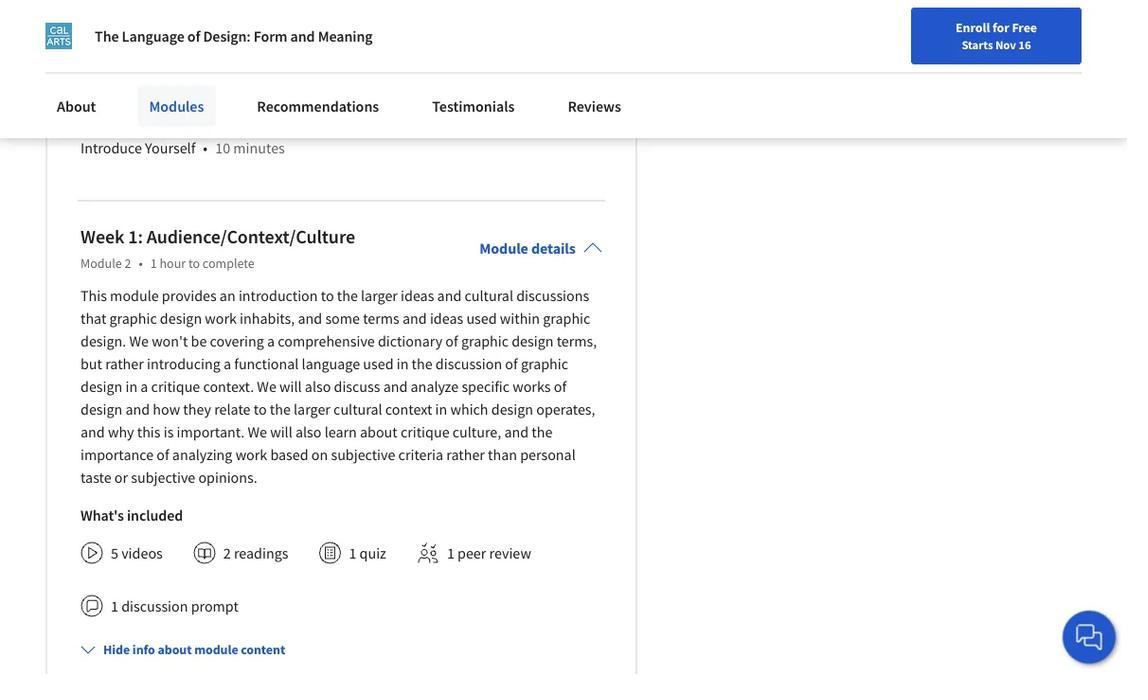 Task type: vqa. For each thing, say whether or not it's contained in the screenshot.
the Project Manager image
no



Task type: locate. For each thing, give the bounding box(es) containing it.
0 vertical spatial prompt
[[192, 101, 240, 120]]

to up some
[[321, 286, 334, 305]]

•
[[203, 138, 208, 157], [139, 255, 143, 272]]

1 vertical spatial module
[[194, 641, 238, 658]]

chat with us image
[[1074, 622, 1104, 653]]

subjective down learn
[[331, 445, 395, 464]]

will
[[279, 377, 302, 396], [270, 423, 292, 442]]

5 videos
[[111, 544, 163, 563]]

0 vertical spatial about
[[360, 423, 398, 442]]

1 discussion prompt up 'yourself'
[[111, 101, 240, 120]]

to
[[188, 255, 200, 272], [321, 286, 334, 305], [254, 400, 267, 419]]

1 up 'hide'
[[111, 597, 118, 616]]

0 horizontal spatial to
[[188, 255, 200, 272]]

work down an
[[205, 309, 237, 328]]

design down provides
[[160, 309, 202, 328]]

2 horizontal spatial to
[[321, 286, 334, 305]]

design:
[[203, 27, 251, 45]]

complete
[[203, 255, 255, 272]]

module right this
[[110, 286, 159, 305]]

to right hour
[[188, 255, 200, 272]]

enroll for free starts nov 16
[[956, 19, 1037, 52]]

0 vertical spatial ideas
[[401, 286, 434, 305]]

2 vertical spatial to
[[254, 400, 267, 419]]

0 vertical spatial in
[[397, 354, 409, 373]]

0 vertical spatial discussion
[[121, 101, 189, 120]]

module
[[110, 286, 159, 305], [194, 641, 238, 658]]

of left design:
[[187, 27, 200, 45]]

the
[[95, 27, 119, 45]]

subjective up included
[[131, 468, 195, 487]]

about right info
[[158, 641, 192, 658]]

california institute of the arts image
[[45, 23, 72, 49]]

is
[[164, 423, 174, 442]]

1 horizontal spatial critique
[[401, 423, 450, 442]]

content
[[241, 641, 285, 658]]

0 vertical spatial subjective
[[331, 445, 395, 464]]

rather
[[105, 354, 144, 373], [446, 445, 485, 464]]

work up opinions.
[[235, 445, 267, 464]]

will up based on the left bottom
[[270, 423, 292, 442]]

1 horizontal spatial a
[[223, 354, 231, 373]]

critique
[[151, 377, 200, 396], [401, 423, 450, 442]]

1 vertical spatial prompt
[[191, 597, 239, 616]]

we down functional
[[257, 377, 276, 396]]

0 horizontal spatial cultural
[[334, 400, 382, 419]]

0 horizontal spatial 2
[[125, 255, 131, 272]]

0 vertical spatial we
[[129, 332, 149, 351]]

critique down 'introducing'
[[151, 377, 200, 396]]

reviews
[[568, 97, 621, 116]]

language
[[122, 27, 184, 45]]

2 down "1:"
[[125, 255, 131, 272]]

1 horizontal spatial 10
[[295, 101, 310, 120]]

in down analyze
[[435, 400, 447, 419]]

about
[[360, 423, 398, 442], [158, 641, 192, 658]]

1 horizontal spatial used
[[466, 309, 497, 328]]

1 vertical spatial will
[[270, 423, 292, 442]]

0 horizontal spatial about
[[158, 641, 192, 658]]

also
[[305, 377, 331, 396], [295, 423, 322, 442]]

prompt up hide info about module content
[[191, 597, 239, 616]]

module inside this module provides an introduction to the larger ideas and cultural discussions that graphic design work inhabits, and some terms and ideas used within graphic design. we won't be covering a comprehensive dictionary of graphic design terms, but rather introducing a functional language used in the discussion of graphic design in a critique context. we will also discuss and analyze specific works of design and how they relate to the larger cultural context in which design operates, and why this is important. we will also learn about critique culture, and the importance of analyzing work based on subjective criteria rather than personal taste or subjective opinions.
[[110, 286, 159, 305]]

for
[[993, 19, 1009, 36]]

starts
[[962, 37, 993, 52]]

but
[[81, 354, 102, 373]]

prompt up introduce yourself • 10 minutes on the left of page
[[192, 101, 240, 120]]

2 vertical spatial a
[[141, 377, 148, 396]]

1 vertical spatial 10
[[215, 138, 230, 157]]

1 horizontal spatial module
[[194, 641, 238, 658]]

details
[[531, 239, 576, 258]]

• inside week 1: audience/context/culture module 2 • 1 hour to complete
[[139, 255, 143, 272]]

0 vertical spatial critique
[[151, 377, 200, 396]]

graphic up design.
[[109, 309, 157, 328]]

0 vertical spatial 1 discussion prompt
[[111, 101, 240, 120]]

we left 'won't'
[[129, 332, 149, 351]]

1 vertical spatial work
[[235, 445, 267, 464]]

0 vertical spatial to
[[188, 255, 200, 272]]

1 1 discussion prompt from the top
[[111, 101, 240, 120]]

1
[[111, 101, 119, 120], [150, 255, 157, 272], [349, 544, 356, 563], [447, 544, 454, 563], [111, 597, 118, 616]]

1 vertical spatial ideas
[[430, 309, 463, 328]]

discussion inside this module provides an introduction to the larger ideas and cultural discussions that graphic design work inhabits, and some terms and ideas used within graphic design. we won't be covering a comprehensive dictionary of graphic design terms, but rather introducing a functional language used in the discussion of graphic design in a critique context. we will also discuss and analyze specific works of design and how they relate to the larger cultural context in which design operates, and why this is important. we will also learn about critique culture, and the importance of analyzing work based on subjective criteria rather than personal taste or subjective opinions.
[[436, 354, 502, 373]]

1 horizontal spatial minutes
[[313, 101, 365, 120]]

0 vertical spatial 2
[[125, 255, 131, 272]]

1 horizontal spatial larger
[[361, 286, 398, 305]]

0 vertical spatial cultural
[[465, 286, 513, 305]]

subjective
[[331, 445, 395, 464], [131, 468, 195, 487]]

1 vertical spatial in
[[125, 377, 137, 396]]

1 horizontal spatial subjective
[[331, 445, 395, 464]]

1 vertical spatial larger
[[294, 400, 330, 419]]

reviews link
[[556, 85, 633, 127]]

menu item
[[799, 19, 921, 81]]

in
[[397, 354, 409, 373], [125, 377, 137, 396], [435, 400, 447, 419]]

0 horizontal spatial 10
[[215, 138, 230, 157]]

None search field
[[240, 12, 401, 50]]

1 horizontal spatial cultural
[[465, 286, 513, 305]]

1 discussion prompt
[[111, 101, 240, 120], [111, 597, 239, 616]]

specific
[[462, 377, 510, 396]]

to right relate
[[254, 400, 267, 419]]

discussion up specific
[[436, 354, 502, 373]]

used
[[466, 309, 497, 328], [363, 354, 394, 373]]

2 horizontal spatial in
[[435, 400, 447, 419]]

critique up criteria
[[401, 423, 450, 442]]

1 vertical spatial also
[[295, 423, 322, 442]]

rather down design.
[[105, 354, 144, 373]]

1 vertical spatial about
[[158, 641, 192, 658]]

inhabits,
[[240, 309, 295, 328]]

a down the inhabits,
[[267, 332, 275, 351]]

0 vertical spatial •
[[203, 138, 208, 157]]

of
[[187, 27, 200, 45], [446, 332, 458, 351], [505, 354, 518, 373], [554, 377, 566, 396], [157, 445, 169, 464]]

1 vertical spatial cultural
[[334, 400, 382, 419]]

will down functional
[[279, 377, 302, 396]]

module inside dropdown button
[[194, 641, 238, 658]]

1 vertical spatial rather
[[446, 445, 485, 464]]

discuss
[[334, 377, 380, 396]]

the up some
[[337, 286, 358, 305]]

• down "1:"
[[139, 255, 143, 272]]

within
[[500, 309, 540, 328]]

we down relate
[[248, 423, 267, 442]]

a down 'introducing'
[[141, 377, 148, 396]]

minutes down total
[[233, 138, 285, 157]]

0 horizontal spatial in
[[125, 377, 137, 396]]

terms
[[363, 309, 400, 328]]

an
[[220, 286, 236, 305]]

a up context.
[[223, 354, 231, 373]]

10 right 'yourself'
[[215, 138, 230, 157]]

1 horizontal spatial about
[[360, 423, 398, 442]]

week
[[81, 225, 124, 249]]

taste
[[81, 468, 111, 487]]

2
[[125, 255, 131, 272], [223, 544, 231, 563]]

testimonials
[[432, 97, 515, 116]]

in up the why
[[125, 377, 137, 396]]

1 discussion prompt up hide info about module content dropdown button
[[111, 597, 239, 616]]

module details
[[479, 239, 576, 258]]

ideas
[[401, 286, 434, 305], [430, 309, 463, 328]]

used up "discuss"
[[363, 354, 394, 373]]

1 vertical spatial •
[[139, 255, 143, 272]]

minutes right total
[[313, 101, 365, 120]]

larger up learn
[[294, 400, 330, 419]]

discussion
[[121, 101, 189, 120], [436, 354, 502, 373], [121, 597, 188, 616]]

1 left the peer
[[447, 544, 454, 563]]

0 horizontal spatial subjective
[[131, 468, 195, 487]]

1 up introduce
[[111, 101, 119, 120]]

2 left readings
[[223, 544, 231, 563]]

0 horizontal spatial •
[[139, 255, 143, 272]]

0 vertical spatial module
[[110, 286, 159, 305]]

also up on
[[295, 423, 322, 442]]

rather down culture,
[[446, 445, 485, 464]]

about inside dropdown button
[[158, 641, 192, 658]]

0 vertical spatial larger
[[361, 286, 398, 305]]

2 horizontal spatial a
[[267, 332, 275, 351]]

prompt inside hide info about module content region
[[192, 101, 240, 120]]

1 vertical spatial 1 discussion prompt
[[111, 597, 239, 616]]

0 horizontal spatial module
[[81, 255, 122, 272]]

1 horizontal spatial rather
[[446, 445, 485, 464]]

1 horizontal spatial •
[[203, 138, 208, 157]]

graphic down 'within'
[[461, 332, 509, 351]]

discussion up info
[[121, 597, 188, 616]]

10
[[295, 101, 310, 120], [215, 138, 230, 157]]

in down dictionary
[[397, 354, 409, 373]]

design
[[160, 309, 202, 328], [512, 332, 554, 351], [81, 377, 122, 396], [81, 400, 122, 419], [491, 400, 533, 419]]

• right 'yourself'
[[203, 138, 208, 157]]

about inside this module provides an introduction to the larger ideas and cultural discussions that graphic design work inhabits, and some terms and ideas used within graphic design. we won't be covering a comprehensive dictionary of graphic design terms, but rather introducing a functional language used in the discussion of graphic design in a critique context. we will also discuss and analyze specific works of design and how they relate to the larger cultural context in which design operates, and why this is important. we will also learn about critique culture, and the importance of analyzing work based on subjective criteria rather than personal taste or subjective opinions.
[[360, 423, 398, 442]]

0 horizontal spatial used
[[363, 354, 394, 373]]

used left 'within'
[[466, 309, 497, 328]]

1 inside hide info about module content region
[[111, 101, 119, 120]]

modules
[[149, 97, 204, 116]]

testimonials link
[[421, 85, 526, 127]]

module
[[479, 239, 528, 258], [81, 255, 122, 272]]

and
[[290, 27, 315, 45], [437, 286, 462, 305], [298, 309, 322, 328], [403, 309, 427, 328], [383, 377, 408, 396], [125, 400, 150, 419], [81, 423, 105, 442], [504, 423, 529, 442]]

the
[[337, 286, 358, 305], [412, 354, 433, 373], [270, 400, 291, 419], [532, 423, 553, 442]]

form
[[254, 27, 287, 45]]

1 horizontal spatial to
[[254, 400, 267, 419]]

module down the week
[[81, 255, 122, 272]]

1 horizontal spatial 2
[[223, 544, 231, 563]]

0 vertical spatial will
[[279, 377, 302, 396]]

1 vertical spatial discussion
[[436, 354, 502, 373]]

of up works
[[505, 354, 518, 373]]

the up based on the left bottom
[[270, 400, 291, 419]]

0 horizontal spatial critique
[[151, 377, 200, 396]]

larger
[[361, 286, 398, 305], [294, 400, 330, 419]]

0 vertical spatial a
[[267, 332, 275, 351]]

prompt
[[192, 101, 240, 120], [191, 597, 239, 616]]

0 horizontal spatial module
[[110, 286, 159, 305]]

larger up terms
[[361, 286, 398, 305]]

covering
[[210, 332, 264, 351]]

about down context
[[360, 423, 398, 442]]

cultural down "discuss"
[[334, 400, 382, 419]]

1 vertical spatial subjective
[[131, 468, 195, 487]]

1 left hour
[[150, 255, 157, 272]]

introduction
[[239, 286, 318, 305]]

discussion up 'yourself'
[[121, 101, 189, 120]]

0 vertical spatial also
[[305, 377, 331, 396]]

than
[[488, 445, 517, 464]]

1 discussion prompt inside hide info about module content region
[[111, 101, 240, 120]]

0 horizontal spatial larger
[[294, 400, 330, 419]]

cultural up 'within'
[[465, 286, 513, 305]]

also down language
[[305, 377, 331, 396]]

of right dictionary
[[446, 332, 458, 351]]

1 vertical spatial minutes
[[233, 138, 285, 157]]

0 vertical spatial 10
[[295, 101, 310, 120]]

0 vertical spatial rather
[[105, 354, 144, 373]]

module left details at top
[[479, 239, 528, 258]]

10 right total
[[295, 101, 310, 120]]

introducing
[[147, 354, 220, 373]]

cultural
[[465, 286, 513, 305], [334, 400, 382, 419]]

how
[[153, 400, 180, 419]]

0 horizontal spatial rather
[[105, 354, 144, 373]]

module left content
[[194, 641, 238, 658]]



Task type: describe. For each thing, give the bounding box(es) containing it.
• inside hide info about module content region
[[203, 138, 208, 157]]

recommendations
[[257, 97, 379, 116]]

1 horizontal spatial module
[[479, 239, 528, 258]]

hide info about module content button
[[73, 633, 293, 667]]

0 vertical spatial minutes
[[313, 101, 365, 120]]

personal
[[520, 445, 576, 464]]

of up operates,
[[554, 377, 566, 396]]

design up the why
[[81, 400, 122, 419]]

hide info about module content
[[103, 641, 285, 658]]

operates,
[[536, 400, 595, 419]]

based
[[270, 445, 308, 464]]

some
[[325, 309, 360, 328]]

1 vertical spatial we
[[257, 377, 276, 396]]

videos
[[121, 544, 163, 563]]

this module provides an introduction to the larger ideas and cultural discussions that graphic design work inhabits, and some terms and ideas used within graphic design. we won't be covering a comprehensive dictionary of graphic design terms, but rather introducing a functional language used in the discussion of graphic design in a critique context. we will also discuss and analyze specific works of design and how they relate to the larger cultural context in which design operates, and why this is important. we will also learn about critique culture, and the importance of analyzing work based on subjective criteria rather than personal taste or subjective opinions.
[[81, 286, 597, 487]]

discussion inside hide info about module content region
[[121, 101, 189, 120]]

why
[[108, 423, 134, 442]]

about link
[[45, 85, 107, 127]]

context
[[385, 400, 432, 419]]

0 horizontal spatial minutes
[[233, 138, 285, 157]]

importance
[[81, 445, 154, 464]]

design.
[[81, 332, 126, 351]]

recommendations link
[[246, 85, 390, 127]]

1 inside week 1: audience/context/culture module 2 • 1 hour to complete
[[150, 255, 157, 272]]

readings
[[234, 544, 288, 563]]

show notifications image
[[941, 24, 963, 46]]

hide
[[103, 641, 130, 658]]

hide info about module content region
[[81, 0, 602, 174]]

graphic up terms,
[[543, 309, 590, 328]]

1 peer review
[[447, 544, 531, 563]]

they
[[183, 400, 211, 419]]

of down is
[[157, 445, 169, 464]]

about
[[57, 97, 96, 116]]

opinions.
[[198, 468, 257, 487]]

info
[[132, 641, 155, 658]]

the down dictionary
[[412, 354, 433, 373]]

1 quiz
[[349, 544, 386, 563]]

modules link
[[138, 85, 215, 127]]

analyze
[[411, 377, 459, 396]]

introduce
[[81, 138, 142, 157]]

yourself
[[145, 138, 195, 157]]

graphic up works
[[521, 354, 568, 373]]

module inside week 1: audience/context/culture module 2 • 1 hour to complete
[[81, 255, 122, 272]]

analyzing
[[172, 445, 232, 464]]

1 vertical spatial used
[[363, 354, 394, 373]]

total 10 minutes
[[260, 101, 365, 120]]

2 inside week 1: audience/context/culture module 2 • 1 hour to complete
[[125, 255, 131, 272]]

1 left quiz
[[349, 544, 356, 563]]

audience/context/culture
[[147, 225, 355, 249]]

1 vertical spatial to
[[321, 286, 334, 305]]

free
[[1012, 19, 1037, 36]]

terms,
[[557, 332, 597, 351]]

design down works
[[491, 400, 533, 419]]

nov
[[995, 37, 1016, 52]]

the language of design: form and meaning
[[95, 27, 373, 45]]

provides
[[162, 286, 217, 305]]

enroll
[[956, 19, 990, 36]]

included
[[127, 506, 183, 525]]

works
[[513, 377, 551, 396]]

context.
[[203, 377, 254, 396]]

1 vertical spatial 2
[[223, 544, 231, 563]]

comprehensive
[[278, 332, 375, 351]]

or
[[114, 468, 128, 487]]

2 1 discussion prompt from the top
[[111, 597, 239, 616]]

0 vertical spatial work
[[205, 309, 237, 328]]

discussions
[[516, 286, 589, 305]]

this
[[137, 423, 161, 442]]

what's included
[[81, 506, 183, 525]]

0 horizontal spatial a
[[141, 377, 148, 396]]

functional
[[234, 354, 299, 373]]

criteria
[[398, 445, 443, 464]]

review
[[489, 544, 531, 563]]

be
[[191, 332, 207, 351]]

hour
[[160, 255, 186, 272]]

2 readings
[[223, 544, 288, 563]]

introduce yourself • 10 minutes
[[81, 138, 285, 157]]

16
[[1018, 37, 1031, 52]]

dictionary
[[378, 332, 442, 351]]

week 1: audience/context/culture module 2 • 1 hour to complete
[[81, 225, 355, 272]]

the up personal on the bottom of the page
[[532, 423, 553, 442]]

2 vertical spatial discussion
[[121, 597, 188, 616]]

quiz
[[360, 544, 386, 563]]

meaning
[[318, 27, 373, 45]]

important.
[[177, 423, 245, 442]]

design down but
[[81, 377, 122, 396]]

2 vertical spatial we
[[248, 423, 267, 442]]

language
[[302, 354, 360, 373]]

to inside week 1: audience/context/culture module 2 • 1 hour to complete
[[188, 255, 200, 272]]

learn
[[325, 423, 357, 442]]

design down 'within'
[[512, 332, 554, 351]]

this
[[81, 286, 107, 305]]

1 vertical spatial critique
[[401, 423, 450, 442]]

total
[[260, 101, 292, 120]]

1 horizontal spatial in
[[397, 354, 409, 373]]

1 vertical spatial a
[[223, 354, 231, 373]]

coursera image
[[9, 15, 130, 46]]

1:
[[128, 225, 143, 249]]

0 vertical spatial used
[[466, 309, 497, 328]]

5
[[111, 544, 118, 563]]

which
[[450, 400, 488, 419]]

culture,
[[453, 423, 501, 442]]

2 vertical spatial in
[[435, 400, 447, 419]]

that
[[81, 309, 106, 328]]

on
[[311, 445, 328, 464]]

relate
[[214, 400, 251, 419]]

won't
[[152, 332, 188, 351]]



